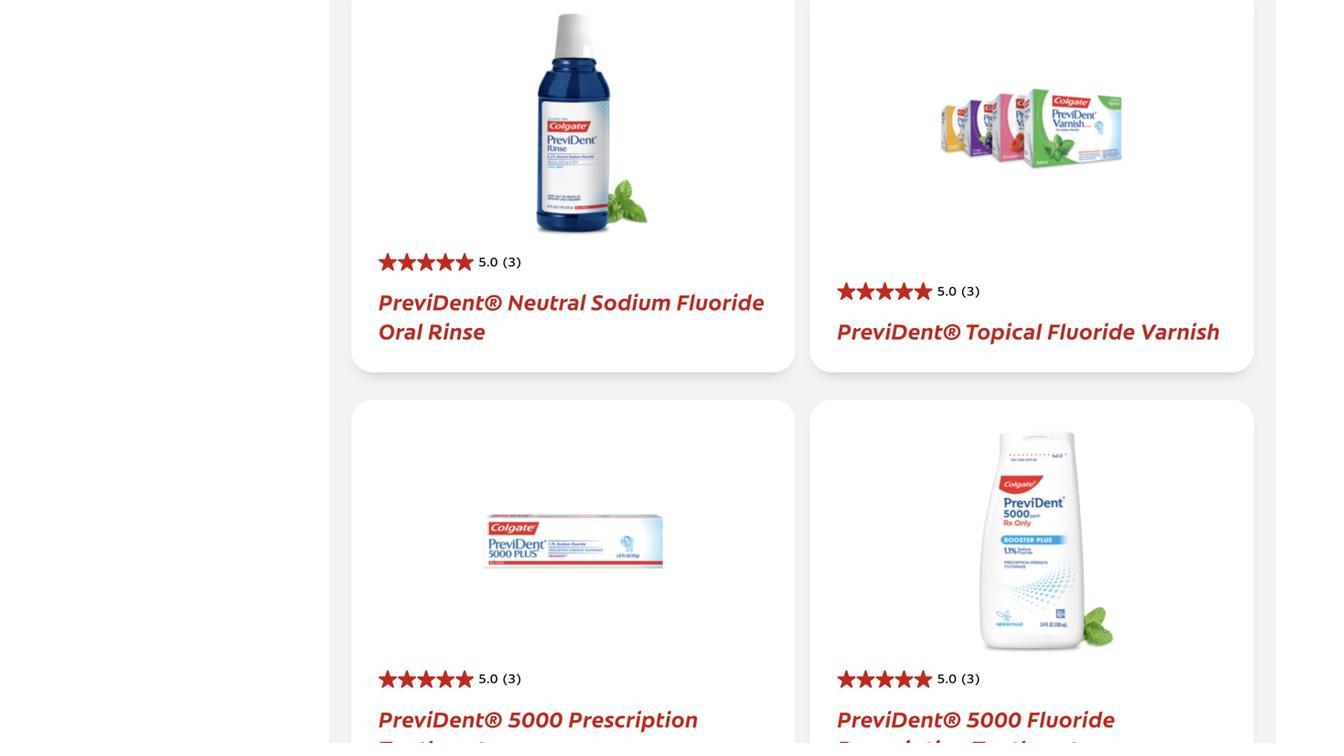 Task type: locate. For each thing, give the bounding box(es) containing it.
fluoride inside the prevident® neutral sodium fluoride oral rinse
[[677, 286, 765, 317]]

5.0 up rinse
[[479, 257, 498, 270]]

(3) for prescription
[[962, 675, 981, 687]]

5.0 (3) up neutral
[[479, 257, 522, 270]]

prevident® 5000 prescription toothpaste
[[379, 704, 699, 744]]

0 horizontal spatial prescription
[[569, 704, 699, 734]]

1 horizontal spatial prescription
[[838, 733, 968, 744]]

2 5000 from the left
[[967, 704, 1023, 734]]

prevident® inside prevident® 5000 prescription toothpaste
[[379, 704, 503, 734]]

fluoride
[[677, 286, 765, 317], [1048, 315, 1136, 346], [1028, 704, 1116, 734]]

1 toothpaste from the left
[[379, 733, 499, 744]]

(3) up neutral
[[503, 257, 522, 270]]

varnish
[[1141, 315, 1221, 346]]

fluoride inside prevident® 5000 fluoride prescription toothpaste
[[1028, 704, 1116, 734]]

oral
[[379, 315, 423, 346]]

5.0 for prevident® 5000 fluoride prescription toothpaste
[[938, 675, 957, 687]]

toothpaste
[[379, 733, 499, 744], [972, 733, 1092, 744]]

neutral
[[508, 286, 587, 317]]

prevident® for prevident® 5000 prescription toothpaste
[[379, 704, 503, 734]]

5.0 (3) for prevident® topical fluoride varnish
[[938, 286, 981, 299]]

5.0 (3) for prevident® neutral sodium fluoride oral rinse
[[479, 257, 522, 270]]

prevident® 5000 fluoride prescription toothpaste
[[838, 704, 1116, 744]]

(3) up prevident® 5000 prescription toothpaste
[[503, 675, 522, 687]]

5.0 (3) up prevident® 5000 fluoride prescription toothpaste on the right
[[938, 675, 981, 687]]

5.0 (3) for prevident® 5000 fluoride prescription toothpaste
[[938, 675, 981, 687]]

(3)
[[503, 257, 522, 270], [962, 286, 981, 299], [503, 675, 522, 687], [962, 675, 981, 687]]

5000 inside prevident® 5000 fluoride prescription toothpaste
[[967, 704, 1023, 734]]

5.0 for prevident® 5000 prescription toothpaste
[[479, 675, 498, 687]]

0 horizontal spatial toothpaste
[[379, 733, 499, 744]]

0 horizontal spatial 5000
[[508, 704, 564, 734]]

(3) up topical
[[962, 286, 981, 299]]

5.0 up prevident® topical fluoride varnish
[[938, 286, 957, 299]]

1 5000 from the left
[[508, 704, 564, 734]]

5000 inside prevident® 5000 prescription toothpaste
[[508, 704, 564, 734]]

1 horizontal spatial 5000
[[967, 704, 1023, 734]]

5.0 up prevident® 5000 fluoride prescription toothpaste on the right
[[938, 675, 957, 687]]

5.0
[[479, 257, 498, 270], [938, 286, 957, 299], [479, 675, 498, 687], [938, 675, 957, 687]]

1 horizontal spatial toothpaste
[[972, 733, 1092, 744]]

5.0 (3)
[[479, 257, 522, 270], [938, 286, 981, 299], [479, 675, 522, 687], [938, 675, 981, 687]]

(3) up prevident® 5000 fluoride prescription toothpaste on the right
[[962, 675, 981, 687]]

5.0 (3) up prevident® 5000 prescription toothpaste
[[479, 675, 522, 687]]

prevident®
[[379, 286, 503, 317], [838, 315, 962, 346], [379, 704, 503, 734], [838, 704, 962, 734]]

5.0 for prevident® topical fluoride varnish
[[938, 286, 957, 299]]

5.0 (3) up topical
[[938, 286, 981, 299]]

prevident® inside prevident® 5000 fluoride prescription toothpaste
[[838, 704, 962, 734]]

5000
[[508, 704, 564, 734], [967, 704, 1023, 734]]

prescription
[[569, 704, 699, 734], [838, 733, 968, 744]]

prevident® inside the prevident® neutral sodium fluoride oral rinse
[[379, 286, 503, 317]]

2 toothpaste from the left
[[972, 733, 1092, 744]]

5.0 up prevident® 5000 prescription toothpaste
[[479, 675, 498, 687]]

5000 for prescription
[[967, 704, 1023, 734]]



Task type: vqa. For each thing, say whether or not it's contained in the screenshot.
to within What are dental sealants? Are they effective? Find out all of the answers to your burning questions on tooth sealants with Colgate. Click here.
no



Task type: describe. For each thing, give the bounding box(es) containing it.
prevident® for prevident® topical fluoride varnish
[[838, 315, 962, 346]]

fluoride for prevident® 5000 fluoride prescription toothpaste
[[1028, 704, 1116, 734]]

toothpaste inside prevident® 5000 fluoride prescription toothpaste
[[972, 733, 1092, 744]]

topical
[[966, 315, 1043, 346]]

5000 for toothpaste
[[508, 704, 564, 734]]

(3) for toothpaste
[[503, 675, 522, 687]]

toothpaste inside prevident® 5000 prescription toothpaste
[[379, 733, 499, 744]]

prescription inside prevident® 5000 prescription toothpaste
[[569, 704, 699, 734]]

sodium
[[592, 286, 672, 317]]

(3) for varnish
[[962, 286, 981, 299]]

5.0 for prevident® neutral sodium fluoride oral rinse
[[479, 257, 498, 270]]

prevident® topical fluoride varnish
[[838, 315, 1221, 346]]

fluoride for prevident® topical fluoride varnish
[[1048, 315, 1136, 346]]

(3) for fluoride
[[503, 257, 522, 270]]

prevident® neutral sodium fluoride oral rinse
[[379, 286, 765, 346]]

prevident® for prevident® neutral sodium fluoride oral rinse
[[379, 286, 503, 317]]

prevident® for prevident® 5000 fluoride prescription toothpaste
[[838, 704, 962, 734]]

rinse
[[428, 315, 486, 346]]

prescription inside prevident® 5000 fluoride prescription toothpaste
[[838, 733, 968, 744]]

5.0 (3) for prevident® 5000 prescription toothpaste
[[479, 675, 522, 687]]



